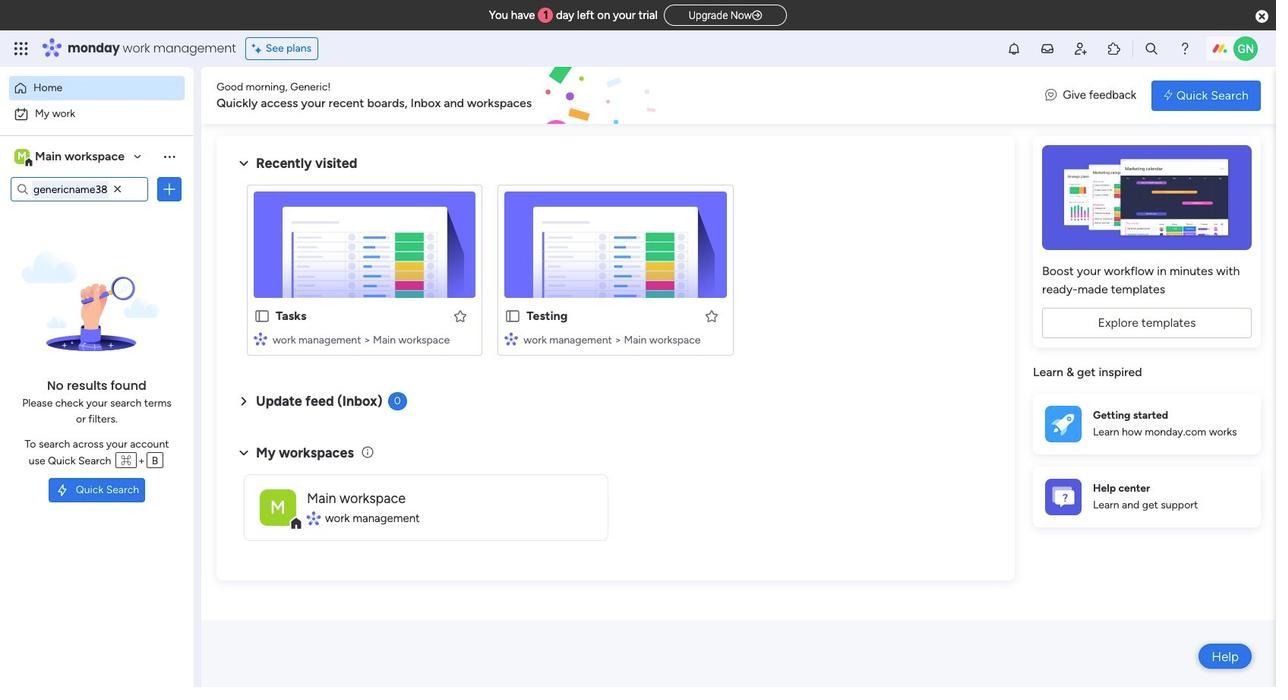 Task type: locate. For each thing, give the bounding box(es) containing it.
2 add to favorites image from the left
[[704, 308, 719, 323]]

1 horizontal spatial workspace image
[[260, 489, 296, 526]]

close recently visited image
[[235, 154, 253, 173]]

option
[[9, 76, 185, 100], [9, 102, 185, 126]]

add to favorites image
[[453, 308, 468, 323], [704, 308, 719, 323]]

1 vertical spatial workspace image
[[260, 489, 296, 526]]

select product image
[[14, 41, 29, 56]]

public board image
[[505, 308, 522, 325]]

help center element
[[1034, 466, 1262, 527]]

0 horizontal spatial workspace image
[[14, 148, 30, 165]]

see plans image
[[252, 40, 266, 57]]

invite members image
[[1074, 41, 1089, 56]]

clear search image
[[110, 182, 125, 197]]

workspace image
[[14, 148, 30, 165], [260, 489, 296, 526]]

close my workspaces image
[[235, 444, 253, 462]]

1 vertical spatial option
[[9, 102, 185, 126]]

0 horizontal spatial add to favorites image
[[453, 308, 468, 323]]

notifications image
[[1007, 41, 1022, 56]]

1 add to favorites image from the left
[[453, 308, 468, 323]]

1 horizontal spatial add to favorites image
[[704, 308, 719, 323]]

workspace selection element
[[14, 147, 127, 167]]

0 vertical spatial workspace image
[[14, 148, 30, 165]]

v2 bolt switch image
[[1164, 87, 1173, 104]]

add to favorites image for public board image
[[453, 308, 468, 323]]

0 vertical spatial option
[[9, 76, 185, 100]]



Task type: vqa. For each thing, say whether or not it's contained in the screenshot.
the rightmost Public board Image
yes



Task type: describe. For each thing, give the bounding box(es) containing it.
dapulse rightstroke image
[[752, 10, 762, 21]]

generic name image
[[1234, 36, 1258, 61]]

search everything image
[[1144, 41, 1160, 56]]

templates image image
[[1047, 145, 1248, 250]]

getting started element
[[1034, 393, 1262, 454]]

quick search results list box
[[235, 173, 997, 374]]

dapulse close image
[[1256, 9, 1269, 24]]

v2 user feedback image
[[1046, 87, 1057, 104]]

help image
[[1178, 41, 1193, 56]]

0 element
[[388, 392, 407, 410]]

1 option from the top
[[9, 76, 185, 100]]

public board image
[[254, 308, 271, 325]]

open update feed (inbox) image
[[235, 392, 253, 410]]

monday marketplace image
[[1107, 41, 1122, 56]]

workspace options image
[[162, 149, 177, 164]]

Search in workspace field
[[32, 180, 109, 198]]

options image
[[162, 182, 177, 197]]

update feed image
[[1040, 41, 1056, 56]]

add to favorites image for public board icon
[[704, 308, 719, 323]]

2 option from the top
[[9, 102, 185, 126]]



